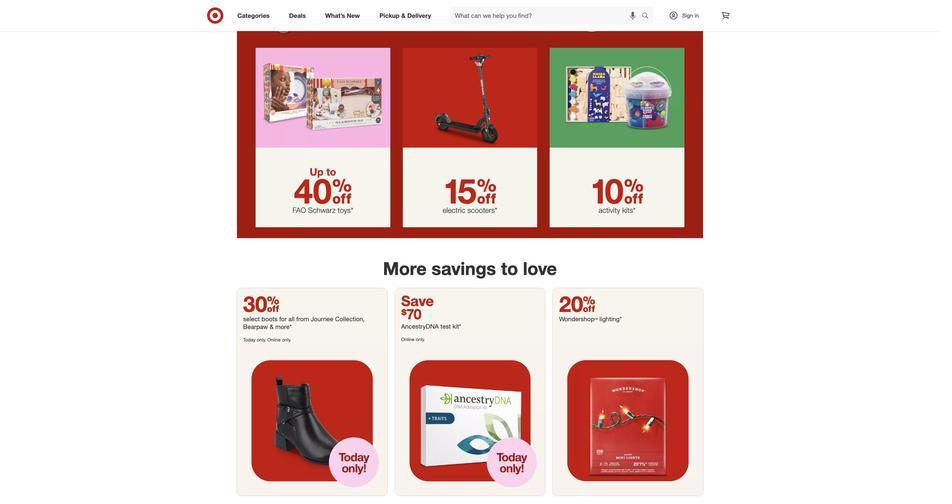 Task type: locate. For each thing, give the bounding box(es) containing it.
0 horizontal spatial online
[[268, 337, 281, 343]]

& right pickup
[[402, 11, 406, 19]]

0 vertical spatial &
[[402, 11, 406, 19]]

1 horizontal spatial today only! image
[[395, 346, 546, 496]]

0 horizontal spatial today only! image
[[237, 346, 387, 496]]

3  from the left
[[624, 170, 644, 212]]

delivery
[[408, 11, 432, 19]]

in
[[695, 12, 699, 19]]

from
[[297, 315, 309, 323]]

0 horizontal spatial &
[[270, 323, 274, 331]]

only. right the today
[[257, 337, 266, 343]]

up
[[310, 165, 324, 178]]

2 horizontal spatial 
[[624, 170, 644, 212]]

ancestrydna
[[401, 323, 439, 330]]

schwarz
[[308, 206, 336, 215]]

sign
[[683, 12, 694, 19]]

0 horizontal spatial to
[[327, 165, 336, 178]]

save
[[401, 292, 434, 310]]

1  from the left
[[332, 170, 352, 212]]

30 select boots for all from journee collection, bearpaw & more*
[[243, 291, 365, 331]]

2 today only! image from the left
[[237, 346, 387, 496]]

test
[[441, 323, 451, 330]]

1 vertical spatial to
[[501, 258, 518, 279]]

today
[[243, 337, 256, 343]]

select
[[243, 315, 260, 323]]

toys*
[[338, 206, 354, 215]]

categories link
[[231, 7, 280, 24]]

& inside 30 select boots for all from journee collection, bearpaw & more*
[[270, 323, 274, 331]]

ancestrydna test kit*
[[401, 323, 462, 330]]

electric
[[443, 206, 466, 215]]

fao
[[293, 206, 306, 215]]

0 horizontal spatial 
[[332, 170, 352, 212]]

lighting*
[[600, 315, 622, 323]]

all
[[289, 315, 295, 323]]

only.
[[416, 337, 425, 343], [257, 337, 266, 343], [282, 337, 291, 343]]

to
[[327, 165, 336, 178], [501, 258, 518, 279]]

what's new
[[326, 11, 360, 19]]

1 horizontal spatial 
[[477, 170, 497, 212]]

2 online from the left
[[268, 337, 281, 343]]

 for 40
[[332, 170, 352, 212]]

1 only. from the left
[[416, 337, 425, 343]]


[[332, 170, 352, 212], [477, 170, 497, 212], [624, 170, 644, 212]]

today only! image for ancestrydna test kit*
[[395, 346, 546, 496]]

only. down more*
[[282, 337, 291, 343]]

2 horizontal spatial only.
[[416, 337, 425, 343]]

to left love
[[501, 258, 518, 279]]

online
[[401, 337, 415, 343], [268, 337, 281, 343]]

today only! image
[[395, 346, 546, 496], [237, 346, 387, 496]]

2 only. from the left
[[257, 337, 266, 343]]

search button
[[639, 7, 657, 26]]

3 only. from the left
[[282, 337, 291, 343]]

30
[[243, 291, 280, 317]]

1 horizontal spatial only.
[[282, 337, 291, 343]]

kit*
[[453, 323, 462, 330]]

fao schwarz toys*
[[293, 206, 354, 215]]

pickup & delivery link
[[373, 7, 441, 24]]

15
[[444, 170, 477, 212]]

0 horizontal spatial only.
[[257, 337, 266, 343]]

1 vertical spatial &
[[270, 323, 274, 331]]

more
[[383, 258, 427, 279]]

up to
[[310, 165, 336, 178]]

only. down ancestrydna
[[416, 337, 425, 343]]

wondershop
[[560, 315, 595, 323]]

what's
[[326, 11, 345, 19]]

to right up
[[327, 165, 336, 178]]

1 today only! image from the left
[[395, 346, 546, 496]]

&
[[402, 11, 406, 19], [270, 323, 274, 331]]

savings
[[432, 258, 496, 279]]

love
[[523, 258, 557, 279]]

boots
[[262, 315, 278, 323]]

2  from the left
[[477, 170, 497, 212]]

& left more*
[[270, 323, 274, 331]]

1 horizontal spatial &
[[402, 11, 406, 19]]

online down more*
[[268, 337, 281, 343]]

only. for ancestrydna test kit*
[[416, 337, 425, 343]]

online down ancestrydna
[[401, 337, 415, 343]]

1 horizontal spatial to
[[501, 258, 518, 279]]

1 horizontal spatial online
[[401, 337, 415, 343]]



Task type: describe. For each thing, give the bounding box(es) containing it.
new
[[347, 11, 360, 19]]

kits*
[[623, 206, 636, 215]]

pickup
[[380, 11, 400, 19]]

categories
[[238, 11, 270, 19]]

more savings to love
[[383, 258, 557, 279]]

10 
[[591, 170, 644, 212]]

electric scooters*
[[443, 206, 498, 215]]

™
[[595, 315, 598, 323]]

search
[[639, 12, 657, 20]]

what's new link
[[319, 7, 370, 24]]

40 
[[294, 170, 352, 212]]

sign in link
[[663, 7, 711, 24]]

only. for select boots for all from journee collection, bearpaw & more*
[[257, 337, 266, 343]]

0 vertical spatial to
[[327, 165, 336, 178]]

activity
[[599, 206, 621, 215]]

for
[[280, 315, 287, 323]]

today only! image for select boots for all from journee collection, bearpaw & more*
[[237, 346, 387, 496]]

scooters*
[[468, 206, 498, 215]]

deals link
[[283, 7, 316, 24]]

journee
[[311, 315, 334, 323]]

collection,
[[335, 315, 365, 323]]

share the magic image
[[237, 0, 704, 35]]

20
[[560, 291, 596, 317]]

activity kits*
[[599, 206, 636, 215]]

deals
[[289, 11, 306, 19]]

pickup & delivery
[[380, 11, 432, 19]]

10
[[591, 170, 624, 212]]

more*
[[276, 323, 292, 331]]

today only. online only.
[[243, 337, 291, 343]]

 for 10
[[624, 170, 644, 212]]

bearpaw
[[243, 323, 268, 331]]

1 online from the left
[[401, 337, 415, 343]]

What can we help you find? suggestions appear below search field
[[451, 7, 644, 24]]

online only.
[[401, 337, 425, 343]]

15 
[[444, 170, 497, 212]]

sign in
[[683, 12, 699, 19]]

 for 15
[[477, 170, 497, 212]]

20 wondershop ™ lighting*
[[560, 291, 622, 323]]

40
[[294, 170, 332, 212]]

$70
[[401, 306, 422, 323]]



Task type: vqa. For each thing, say whether or not it's contained in the screenshot.
vegan,
no



